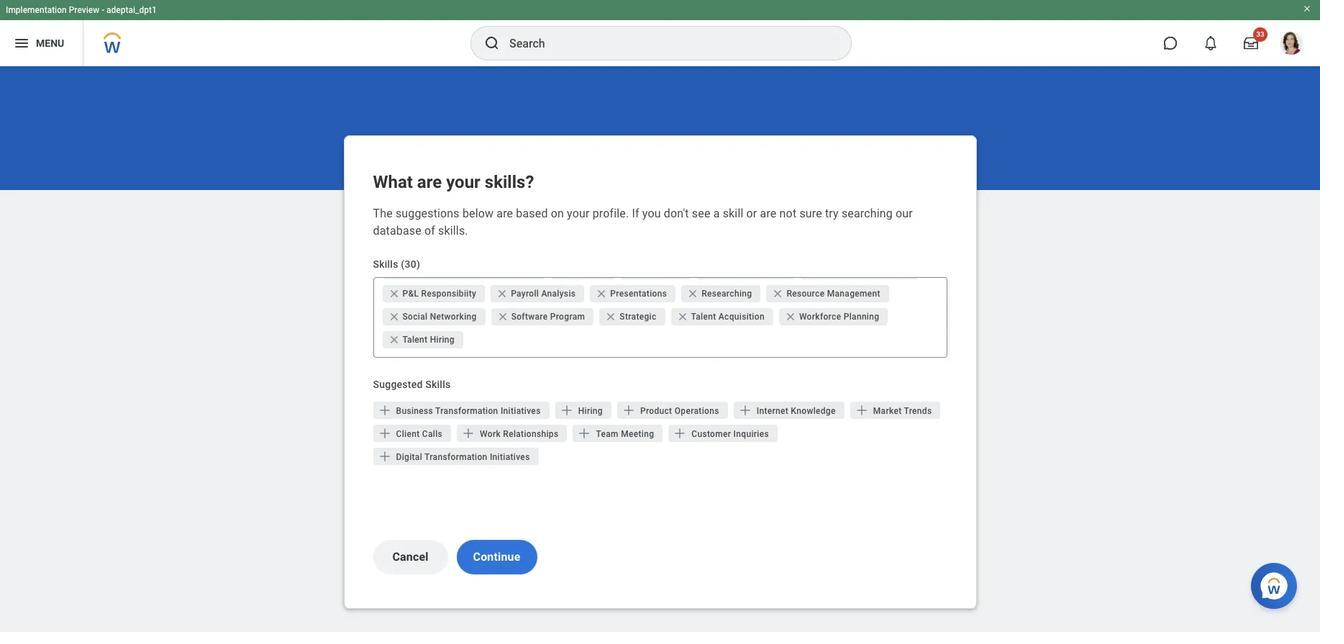 Task type: locate. For each thing, give the bounding box(es) containing it.
remove image down the resource
[[785, 311, 797, 322]]

strategic button
[[600, 308, 666, 325]]

remove image inside the strategic 'button'
[[606, 311, 620, 322]]

plus image inside hiring button
[[560, 403, 574, 417]]

initiatives for business transformation initiatives
[[501, 406, 541, 416]]

remove image inside researching button
[[688, 288, 699, 299]]

resource
[[787, 289, 825, 299]]

hiring down social networking
[[430, 335, 455, 345]]

customer inquiries button
[[669, 425, 778, 442]]

market trends
[[874, 406, 932, 416]]

0 vertical spatial your
[[446, 172, 481, 192]]

plus image for hiring
[[560, 403, 574, 417]]

not
[[780, 207, 797, 220]]

remove image inside p&l responsibiity button
[[388, 288, 400, 299]]

remove image inside the strategic 'button'
[[606, 311, 617, 322]]

transformation up the work
[[435, 406, 499, 416]]

transformation
[[435, 406, 499, 416], [425, 452, 488, 462]]

0 vertical spatial transformation
[[435, 406, 499, 416]]

plus image inside "customer inquiries" "button"
[[673, 426, 688, 441]]

implementation
[[6, 5, 67, 15]]

0 horizontal spatial skills
[[373, 258, 399, 270]]

menu button
[[0, 20, 83, 66]]

remove image inside presentations button
[[596, 288, 611, 299]]

initiatives
[[501, 406, 541, 416], [490, 452, 530, 462]]

customer inquiries
[[692, 429, 770, 439]]

1 vertical spatial talent
[[403, 335, 428, 345]]

1 horizontal spatial hiring
[[578, 406, 603, 416]]

plus image inside digital transformation initiatives button
[[378, 449, 392, 464]]

plus image inside work relationships button
[[461, 426, 476, 441]]

talent up skills (30) field
[[691, 312, 717, 322]]

remove image
[[388, 288, 403, 299], [596, 288, 611, 299], [688, 288, 699, 299], [773, 288, 787, 299], [497, 311, 512, 322], [497, 311, 509, 322], [606, 311, 617, 322], [785, 311, 797, 322], [388, 334, 403, 346], [388, 334, 400, 346]]

talent
[[691, 312, 717, 322], [403, 335, 428, 345]]

plus image left market
[[855, 403, 869, 417]]

what are your skills?
[[373, 172, 534, 192]]

work
[[480, 429, 501, 439]]

p&l responsibiity button
[[383, 285, 485, 302]]

1 horizontal spatial talent
[[691, 312, 717, 322]]

based
[[516, 207, 548, 220]]

skills (30)
[[373, 258, 420, 270]]

0 vertical spatial skills
[[373, 258, 399, 270]]

press left arrow to navigate selected items field
[[466, 328, 941, 351]]

plus image for team meeting
[[578, 426, 592, 441]]

0 horizontal spatial talent
[[403, 335, 428, 345]]

plus image up team meeting
[[622, 403, 636, 417]]

a
[[714, 207, 720, 220]]

skills
[[373, 258, 399, 270], [426, 379, 451, 390]]

digital transformation initiatives button
[[373, 448, 539, 465]]

plus image
[[738, 403, 753, 417], [378, 426, 392, 441], [461, 426, 476, 441], [578, 426, 592, 441], [673, 426, 688, 441]]

remove image left researching
[[688, 288, 699, 299]]

your right on
[[567, 207, 590, 220]]

business transformation initiatives button
[[373, 402, 550, 419]]

program
[[551, 312, 585, 322]]

plus image inside client calls button
[[378, 426, 392, 441]]

hiring up team
[[578, 406, 603, 416]]

0 vertical spatial talent
[[691, 312, 717, 322]]

strategic
[[620, 312, 657, 322]]

1 vertical spatial transformation
[[425, 452, 488, 462]]

remove image inside resource management 'button'
[[773, 288, 784, 299]]

remove image for presentations button
[[596, 288, 611, 299]]

are up suggestions
[[417, 172, 442, 192]]

plus image left team
[[578, 426, 592, 441]]

33
[[1257, 30, 1265, 38]]

(30)
[[401, 258, 420, 270]]

market
[[874, 406, 902, 416]]

work relationships
[[480, 429, 559, 439]]

suggested
[[373, 379, 423, 390]]

plus image down product operations
[[673, 426, 688, 441]]

digital transformation initiatives
[[396, 452, 530, 462]]

remove image right researching
[[773, 288, 787, 299]]

plus image left the client
[[378, 426, 392, 441]]

transformation down calls
[[425, 452, 488, 462]]

1 horizontal spatial are
[[497, 207, 513, 220]]

remove image up the strategic 'button'
[[596, 288, 611, 299]]

try
[[826, 207, 839, 220]]

plus image inside market trends button
[[855, 403, 869, 417]]

remove image down social
[[388, 334, 403, 346]]

1 vertical spatial your
[[567, 207, 590, 220]]

social networking
[[403, 312, 477, 322]]

are
[[417, 172, 442, 192], [497, 207, 513, 220], [761, 207, 777, 220]]

hiring button
[[555, 402, 612, 419]]

payroll analysis button
[[491, 285, 585, 302]]

menu banner
[[0, 0, 1321, 66]]

of
[[425, 224, 435, 238]]

1 vertical spatial initiatives
[[490, 452, 530, 462]]

plus image up team meeting "button"
[[560, 403, 574, 417]]

remove image inside p&l responsibiity button
[[388, 288, 403, 299]]

plus image for work relationships
[[461, 426, 476, 441]]

meeting
[[621, 429, 655, 439]]

initiatives down work relationships button
[[490, 452, 530, 462]]

your up the below
[[446, 172, 481, 192]]

skills up the business transformation initiatives button
[[426, 379, 451, 390]]

acquisition
[[719, 312, 765, 322]]

talent down social
[[403, 335, 428, 345]]

responsibiity
[[422, 289, 477, 299]]

remove image down skills (30)
[[388, 288, 403, 299]]

close environment banner image
[[1304, 4, 1312, 13]]

plus image up inquiries
[[738, 403, 753, 417]]

software
[[512, 312, 548, 322]]

remove image inside workforce planning 'button'
[[785, 311, 797, 322]]

remove image left strategic
[[606, 311, 617, 322]]

skills?
[[485, 172, 534, 192]]

talent hiring
[[403, 335, 455, 345]]

workforce planning button
[[780, 308, 889, 325]]

plus image left the work
[[461, 426, 476, 441]]

transformation for business
[[435, 406, 499, 416]]

plus image inside internet knowledge button
[[738, 403, 753, 417]]

the
[[373, 207, 393, 220]]

are right or
[[761, 207, 777, 220]]

remove image for the talent hiring button
[[388, 334, 403, 346]]

business
[[396, 406, 433, 416]]

skills left (30)
[[373, 258, 399, 270]]

plus image down suggested
[[378, 403, 392, 417]]

transformation inside the business transformation initiatives button
[[435, 406, 499, 416]]

remove image inside resource management 'button'
[[773, 288, 787, 299]]

payroll
[[511, 289, 539, 299]]

researching button
[[682, 285, 761, 302]]

adeptai_dpt1
[[107, 5, 157, 15]]

networking
[[430, 312, 477, 322]]

p&l responsibiity
[[403, 289, 477, 299]]

are right the below
[[497, 207, 513, 220]]

2 horizontal spatial are
[[761, 207, 777, 220]]

1 vertical spatial skills
[[426, 379, 451, 390]]

remove image for software program button
[[497, 311, 512, 322]]

1 horizontal spatial your
[[567, 207, 590, 220]]

plus image for market trends
[[855, 403, 869, 417]]

transformation inside digital transformation initiatives button
[[425, 452, 488, 462]]

don't
[[664, 207, 689, 220]]

initiatives for digital transformation initiatives
[[490, 452, 530, 462]]

remove image for remove image in researching button
[[688, 288, 699, 299]]

remove image for remove image in the workforce planning 'button'
[[785, 311, 797, 322]]

database
[[373, 224, 422, 238]]

planning
[[844, 312, 880, 322]]

0 horizontal spatial hiring
[[430, 335, 455, 345]]

initiatives up work relationships
[[501, 406, 541, 416]]

internet
[[757, 406, 789, 416]]

-
[[102, 5, 104, 15]]

plus image inside product operations button
[[622, 403, 636, 417]]

plus image inside team meeting "button"
[[578, 426, 592, 441]]

1 horizontal spatial skills
[[426, 379, 451, 390]]

0 vertical spatial initiatives
[[501, 406, 541, 416]]

plus image
[[378, 403, 392, 417], [560, 403, 574, 417], [622, 403, 636, 417], [855, 403, 869, 417], [378, 449, 392, 464]]

client calls button
[[373, 425, 451, 442]]

remove image down payroll
[[497, 311, 512, 322]]

plus image inside the business transformation initiatives button
[[378, 403, 392, 417]]

profile logan mcneil image
[[1281, 32, 1304, 58]]

or
[[747, 207, 758, 220]]

remove image
[[388, 288, 400, 299], [497, 288, 511, 299], [497, 288, 508, 299], [596, 288, 608, 299], [688, 288, 702, 299], [773, 288, 784, 299], [388, 311, 403, 322], [388, 311, 400, 322], [606, 311, 620, 322], [677, 311, 691, 322], [677, 311, 689, 322], [785, 311, 800, 322]]

plus image left 'digital'
[[378, 449, 392, 464]]

Search Workday  search field
[[510, 27, 822, 59]]

talent for talent acquisition
[[691, 312, 717, 322]]



Task type: vqa. For each thing, say whether or not it's contained in the screenshot.
WORKFORCE PLANNING
yes



Task type: describe. For each thing, give the bounding box(es) containing it.
client calls
[[396, 429, 443, 439]]

knowledge
[[791, 406, 836, 416]]

remove image for resource management 'button' at the right of page
[[773, 288, 787, 299]]

talent acquisition button
[[671, 308, 774, 325]]

resource management
[[787, 289, 881, 299]]

below
[[463, 207, 494, 220]]

client
[[396, 429, 420, 439]]

see
[[692, 207, 711, 220]]

internet knowledge
[[757, 406, 836, 416]]

relationships
[[503, 429, 559, 439]]

management
[[828, 289, 881, 299]]

transformation for digital
[[425, 452, 488, 462]]

skills.
[[438, 224, 468, 238]]

notifications large image
[[1204, 36, 1219, 50]]

talent for talent hiring
[[403, 335, 428, 345]]

team
[[596, 429, 619, 439]]

implementation preview -   adeptai_dpt1
[[6, 5, 157, 15]]

talent hiring button
[[383, 331, 464, 348]]

payroll analysis
[[511, 289, 576, 299]]

analysis
[[542, 289, 576, 299]]

plus image for client calls
[[378, 426, 392, 441]]

product operations
[[641, 406, 720, 416]]

preview
[[69, 5, 99, 15]]

plus image for product operations
[[622, 403, 636, 417]]

skill
[[723, 207, 744, 220]]

Skills (30) field
[[466, 333, 941, 347]]

what
[[373, 172, 413, 192]]

0 horizontal spatial your
[[446, 172, 481, 192]]

trends
[[904, 406, 932, 416]]

product operations button
[[618, 402, 728, 419]]

plus image for business transformation initiatives
[[378, 403, 392, 417]]

continue
[[473, 550, 521, 564]]

the suggestions below are based on your profile. if you don't see a skill or are not sure try searching our database of skills.
[[373, 207, 913, 238]]

researching
[[702, 289, 752, 299]]

sure
[[800, 207, 823, 220]]

remove image left 'talent hiring'
[[388, 334, 400, 346]]

inbox large image
[[1245, 36, 1259, 50]]

team meeting button
[[573, 425, 663, 442]]

customer
[[692, 429, 732, 439]]

internet knowledge button
[[734, 402, 845, 419]]

product
[[641, 406, 673, 416]]

remove image inside workforce planning 'button'
[[785, 311, 800, 322]]

plus image for digital transformation initiatives
[[378, 449, 392, 464]]

software program
[[512, 312, 585, 322]]

software program button
[[491, 308, 594, 325]]

plus image for internet knowledge
[[738, 403, 753, 417]]

suggested skills
[[373, 379, 451, 390]]

workforce
[[800, 312, 842, 322]]

remove image inside researching button
[[688, 288, 702, 299]]

remove image for p&l responsibiity button
[[388, 288, 403, 299]]

suggestions
[[396, 207, 460, 220]]

menu
[[36, 37, 64, 49]]

workforce planning
[[800, 312, 880, 322]]

p&l
[[403, 289, 419, 299]]

cancel button
[[373, 540, 448, 574]]

social networking button
[[383, 308, 486, 325]]

remove image inside presentations button
[[596, 288, 608, 299]]

presentations button
[[590, 285, 676, 302]]

calls
[[422, 429, 443, 439]]

justify image
[[13, 35, 30, 52]]

inquiries
[[734, 429, 770, 439]]

continue button
[[457, 540, 537, 574]]

0 vertical spatial hiring
[[430, 335, 455, 345]]

searching
[[842, 207, 893, 220]]

presentations
[[611, 289, 667, 299]]

your inside the suggestions below are based on your profile. if you don't see a skill or are not sure try searching our database of skills.
[[567, 207, 590, 220]]

social
[[403, 312, 428, 322]]

plus image for customer inquiries
[[673, 426, 688, 441]]

remove image left software
[[497, 311, 509, 322]]

resource management button
[[767, 285, 890, 302]]

remove image for remove image within the the strategic 'button'
[[606, 311, 617, 322]]

business transformation initiatives
[[396, 406, 541, 416]]

0 horizontal spatial are
[[417, 172, 442, 192]]

search image
[[484, 35, 501, 52]]

team meeting
[[596, 429, 655, 439]]

market trends button
[[851, 402, 941, 419]]

you
[[643, 207, 661, 220]]

if
[[632, 207, 640, 220]]

33 button
[[1236, 27, 1268, 59]]

operations
[[675, 406, 720, 416]]

1 vertical spatial hiring
[[578, 406, 603, 416]]

talent acquisition
[[691, 312, 765, 322]]



